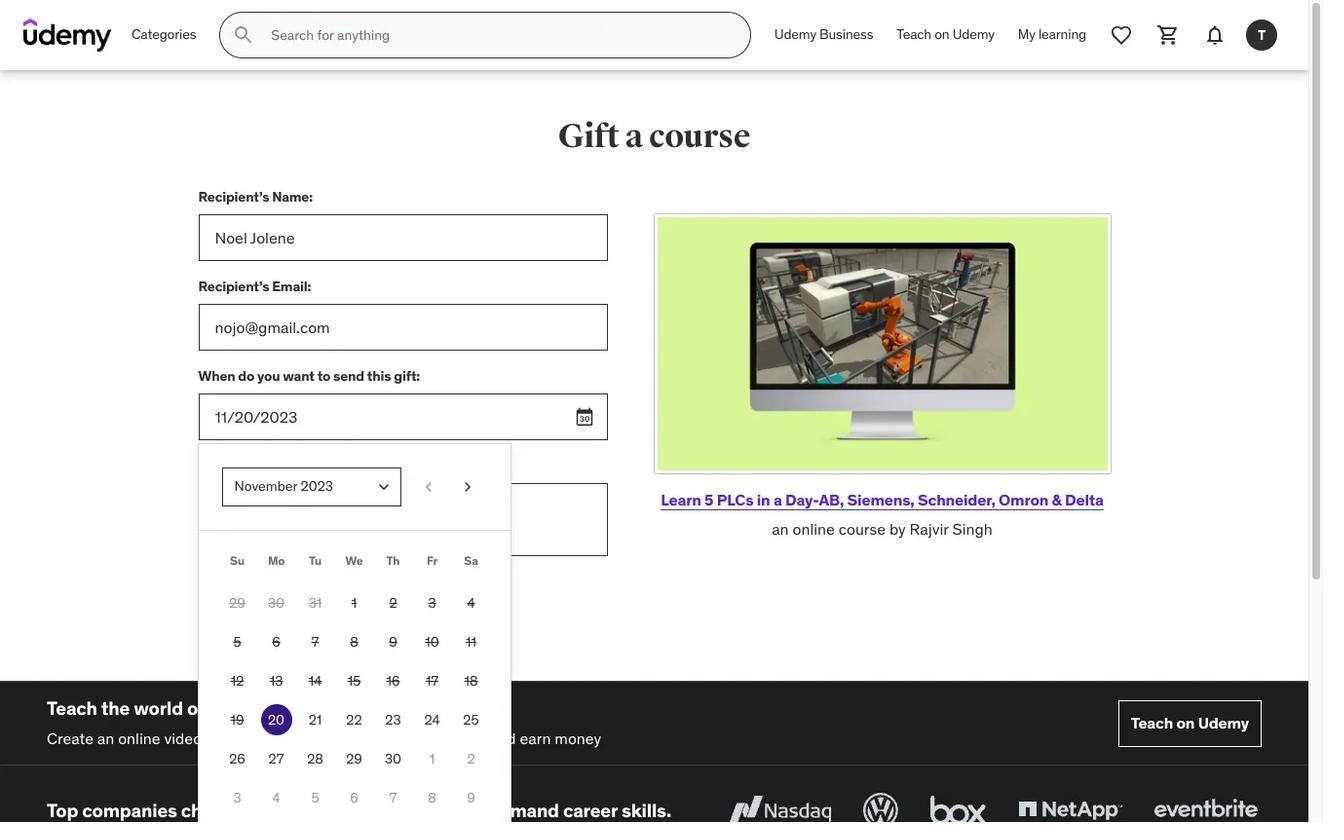Task type: vqa. For each thing, say whether or not it's contained in the screenshot.
projects,
no



Task type: describe. For each thing, give the bounding box(es) containing it.
ab,
[[819, 490, 844, 510]]

rajvir
[[910, 520, 949, 539]]

26 button
[[218, 740, 257, 779]]

top
[[47, 799, 78, 822]]

21
[[309, 711, 322, 729]]

0 horizontal spatial on
[[935, 26, 950, 43]]

1 horizontal spatial a
[[774, 490, 782, 510]]

want
[[283, 367, 315, 385]]

siemens,
[[847, 490, 915, 510]]

19
[[230, 711, 244, 729]]

build
[[417, 799, 461, 822]]

1 vertical spatial on
[[1177, 713, 1195, 733]]

0 horizontal spatial 30 button
[[257, 584, 296, 623]]

your
[[198, 457, 227, 474]]

course for online
[[839, 520, 886, 539]]

an online course by rajvir singh
[[772, 520, 993, 539]]

0 vertical spatial an
[[772, 520, 789, 539]]

an inside teach the world online create an online video course, reach students across the globe, and earn money
[[97, 729, 114, 748]]

14 button
[[296, 662, 335, 701]]

do
[[238, 367, 255, 385]]

netapp image
[[1014, 790, 1127, 822]]

companies
[[82, 799, 177, 822]]

recipient's name:
[[198, 188, 313, 205]]

your message (optional):
[[198, 457, 353, 474]]

categories button
[[120, 12, 208, 58]]

submit search image
[[232, 23, 256, 47]]

name:
[[272, 188, 313, 205]]

reach
[[260, 729, 299, 748]]

recipient's email:
[[198, 277, 311, 295]]

0 horizontal spatial online
[[118, 729, 160, 748]]

1 vertical spatial 4
[[272, 789, 280, 807]]

in
[[757, 490, 770, 510]]

0 vertical spatial 5
[[705, 490, 714, 510]]

email:
[[272, 277, 311, 295]]

gift
[[558, 116, 620, 157]]

31 button
[[296, 584, 335, 623]]

1 horizontal spatial 29 button
[[335, 740, 374, 779]]

volkswagen image
[[860, 790, 902, 822]]

10
[[425, 633, 439, 651]]

0 horizontal spatial teach on udemy
[[897, 26, 995, 43]]

15 button
[[335, 662, 374, 701]]

globe,
[[443, 729, 486, 748]]

1 vertical spatial 5 button
[[296, 779, 335, 818]]

1 horizontal spatial 7 button
[[374, 779, 413, 818]]

24 button
[[413, 701, 452, 740]]

next month image
[[458, 478, 477, 497]]

14
[[309, 672, 322, 690]]

this
[[367, 367, 391, 385]]

tu
[[309, 554, 322, 568]]

0 horizontal spatial 4 button
[[257, 779, 296, 818]]

proceed
[[327, 585, 388, 605]]

sa
[[464, 554, 478, 568]]

8 for 8 button to the bottom
[[428, 789, 436, 807]]

message
[[229, 457, 286, 474]]

1 horizontal spatial 1 button
[[413, 740, 452, 779]]

t link
[[1239, 12, 1285, 58]]

1 horizontal spatial 3 button
[[413, 584, 452, 623]]

1 horizontal spatial 6 button
[[335, 779, 374, 818]]

11 button
[[452, 623, 491, 662]]

teach inside teach the world online create an online video course, reach students across the globe, and earn money
[[47, 697, 97, 720]]

19 button
[[218, 701, 257, 740]]

2 vertical spatial 5
[[311, 789, 319, 807]]

1 vertical spatial 8 button
[[413, 779, 452, 818]]

0 vertical spatial to
[[317, 367, 331, 385]]

teach the world online create an online video course, reach students across the globe, and earn money
[[47, 697, 601, 748]]

10 button
[[413, 623, 452, 662]]

Search for anything text field
[[267, 19, 727, 52]]

1 horizontal spatial 3
[[428, 594, 436, 612]]

Recipient's Email: email field
[[198, 304, 608, 351]]

day-
[[785, 490, 819, 510]]

1 vertical spatial udemy business link
[[248, 799, 391, 822]]

Your Message (optional): text field
[[198, 483, 608, 556]]

fr
[[427, 554, 438, 568]]

checkout
[[409, 585, 479, 605]]

1 vertical spatial business
[[312, 799, 391, 822]]

Recipient's Name: text field
[[198, 214, 608, 261]]

0 vertical spatial 6
[[272, 633, 280, 651]]

my learning
[[1018, 26, 1087, 43]]

my
[[1018, 26, 1036, 43]]

30 for left 30 button
[[268, 594, 285, 612]]

skills.
[[622, 799, 671, 822]]

nasdaq image
[[724, 790, 836, 822]]

recipient's for recipient's email:
[[198, 277, 269, 295]]

my learning link
[[1006, 12, 1098, 58]]

0 vertical spatial 6 button
[[257, 623, 296, 662]]

delta
[[1065, 490, 1104, 510]]

0 vertical spatial teach on udemy link
[[885, 12, 1006, 58]]

7 for the top 7 "button"
[[311, 633, 319, 651]]

box image
[[926, 790, 991, 822]]

across
[[368, 729, 413, 748]]

0 vertical spatial 1 button
[[335, 584, 374, 623]]

top companies choose udemy business to build in-demand career skills.
[[47, 799, 671, 822]]

learn 5 plcs in a day-ab, siemens, schneider, omron & delta link
[[661, 490, 1104, 510]]

1 vertical spatial 3 button
[[218, 779, 257, 818]]

13 button
[[257, 662, 296, 701]]

0 vertical spatial 9 button
[[374, 623, 413, 662]]

and
[[490, 729, 516, 748]]

udemy business
[[775, 26, 873, 43]]

28
[[307, 750, 323, 768]]

1 vertical spatial 2
[[467, 750, 475, 768]]

1 horizontal spatial teach on udemy
[[1131, 713, 1249, 733]]

previous month image
[[419, 478, 438, 497]]

28 button
[[296, 740, 335, 779]]

0 vertical spatial business
[[820, 26, 873, 43]]

1 horizontal spatial 1
[[430, 750, 435, 768]]

notifications image
[[1204, 23, 1227, 47]]

20 button
[[257, 701, 296, 740]]

22
[[346, 711, 362, 729]]

27 button
[[257, 740, 296, 779]]

23
[[385, 711, 401, 729]]

1 vertical spatial 9 button
[[452, 779, 491, 818]]

course,
[[206, 729, 256, 748]]

26
[[229, 750, 245, 768]]

29 for 29 button to the top
[[229, 594, 245, 612]]

1 vertical spatial 30 button
[[374, 740, 413, 779]]

25 button
[[452, 701, 491, 740]]

1 vertical spatial the
[[417, 729, 440, 748]]

29 for right 29 button
[[346, 750, 362, 768]]

learning
[[1039, 26, 1087, 43]]

30 for the bottommost 30 button
[[385, 750, 402, 768]]

learn
[[661, 490, 701, 510]]

schneider,
[[918, 490, 996, 510]]

categories
[[132, 26, 196, 43]]

0 horizontal spatial the
[[101, 697, 130, 720]]

0 vertical spatial udemy business link
[[763, 12, 885, 58]]

0 vertical spatial a
[[625, 116, 643, 157]]

0 horizontal spatial 5
[[233, 633, 241, 651]]

1 horizontal spatial teach on udemy link
[[1118, 700, 1262, 747]]

0 vertical spatial 2
[[389, 594, 397, 612]]



Task type: locate. For each thing, give the bounding box(es) containing it.
3 button up 10
[[413, 584, 452, 623]]

9
[[389, 633, 397, 651], [467, 789, 475, 807]]

29 down the students
[[346, 750, 362, 768]]

learn 5 plcs in a day-ab, siemens, schneider, omron & delta
[[661, 490, 1104, 510]]

8 for leftmost 8 button
[[350, 633, 358, 651]]

1 horizontal spatial course
[[839, 520, 886, 539]]

1 vertical spatial 29 button
[[335, 740, 374, 779]]

3
[[428, 594, 436, 612], [233, 789, 241, 807]]

2 down globe,
[[467, 750, 475, 768]]

th
[[386, 554, 400, 568]]

29
[[229, 594, 245, 612], [346, 750, 362, 768]]

29 button down su
[[218, 584, 257, 623]]

2
[[389, 594, 397, 612], [467, 750, 475, 768]]

0 vertical spatial course
[[649, 116, 751, 157]]

17
[[426, 672, 439, 690]]

0 horizontal spatial 8 button
[[335, 623, 374, 662]]

0 horizontal spatial 7
[[311, 633, 319, 651]]

0 vertical spatial teach on udemy
[[897, 26, 995, 43]]

5 button up the 12 at the left of the page
[[218, 623, 257, 662]]

1 horizontal spatial the
[[417, 729, 440, 748]]

career
[[563, 799, 618, 822]]

8 button left the in-
[[413, 779, 452, 818]]

15
[[348, 672, 361, 690]]

4 down '27' button
[[272, 789, 280, 807]]

3 button down 26
[[218, 779, 257, 818]]

recipient's left email:
[[198, 277, 269, 295]]

eventbrite image
[[1150, 790, 1262, 822]]

the down 24
[[417, 729, 440, 748]]

0 horizontal spatial 1 button
[[335, 584, 374, 623]]

0 horizontal spatial 8
[[350, 633, 358, 651]]

0 horizontal spatial 4
[[272, 789, 280, 807]]

31
[[309, 594, 322, 612]]

4 up 11
[[467, 594, 475, 612]]

teach on udemy
[[897, 26, 995, 43], [1131, 713, 1249, 733]]

6 button up 13
[[257, 623, 296, 662]]

when do you want to send this gift:
[[198, 367, 420, 385]]

0 vertical spatial 9
[[389, 633, 397, 651]]

8 button up the 15
[[335, 623, 374, 662]]

0 vertical spatial 2 button
[[374, 584, 413, 623]]

0 vertical spatial 29
[[229, 594, 245, 612]]

1 horizontal spatial business
[[820, 26, 873, 43]]

0 vertical spatial online
[[793, 520, 835, 539]]

to left "build"
[[395, 799, 413, 822]]

3 down 26 button
[[233, 789, 241, 807]]

2 vertical spatial to
[[395, 799, 413, 822]]

money
[[555, 729, 601, 748]]

1 vertical spatial recipient's
[[198, 277, 269, 295]]

9 button up 16
[[374, 623, 413, 662]]

2 vertical spatial online
[[118, 729, 160, 748]]

students
[[303, 729, 364, 748]]

1 vertical spatial teach on udemy link
[[1118, 700, 1262, 747]]

2 horizontal spatial 5
[[705, 490, 714, 510]]

1 vertical spatial 3
[[233, 789, 241, 807]]

7 button left "build"
[[374, 779, 413, 818]]

gift:
[[394, 367, 420, 385]]

1 horizontal spatial online
[[187, 697, 240, 720]]

teach on udemy up eventbrite image on the bottom right of the page
[[1131, 713, 1249, 733]]

9 up 16
[[389, 633, 397, 651]]

0 horizontal spatial 29 button
[[218, 584, 257, 623]]

0 horizontal spatial teach
[[47, 697, 97, 720]]

1 horizontal spatial 5 button
[[296, 779, 335, 818]]

business
[[820, 26, 873, 43], [312, 799, 391, 822]]

22 button
[[335, 701, 374, 740]]

4 button
[[452, 584, 491, 623], [257, 779, 296, 818]]

1 horizontal spatial 5
[[311, 789, 319, 807]]

16 button
[[374, 662, 413, 701]]

7 button
[[296, 623, 335, 662], [374, 779, 413, 818]]

18
[[464, 672, 478, 690]]

1 right 31
[[352, 594, 357, 612]]

an right create at the bottom left of the page
[[97, 729, 114, 748]]

1 down 24 button
[[430, 750, 435, 768]]

5 left plcs on the right bottom
[[705, 490, 714, 510]]

0 horizontal spatial a
[[625, 116, 643, 157]]

teach on udemy left my
[[897, 26, 995, 43]]

30 button left 31
[[257, 584, 296, 623]]

18 button
[[452, 662, 491, 701]]

0 vertical spatial 1
[[352, 594, 357, 612]]

online up course,
[[187, 697, 240, 720]]

6 button
[[257, 623, 296, 662], [335, 779, 374, 818]]

0 vertical spatial the
[[101, 697, 130, 720]]

0 horizontal spatial business
[[312, 799, 391, 822]]

0 horizontal spatial 7 button
[[296, 623, 335, 662]]

recipient's left name:
[[198, 188, 269, 205]]

choose
[[181, 799, 244, 822]]

a
[[625, 116, 643, 157], [774, 490, 782, 510]]

5 down the '28' button
[[311, 789, 319, 807]]

1 horizontal spatial on
[[1177, 713, 1195, 733]]

1 horizontal spatial 9 button
[[452, 779, 491, 818]]

2 button down 25
[[452, 740, 491, 779]]

3 button
[[413, 584, 452, 623], [218, 779, 257, 818]]

a right in
[[774, 490, 782, 510]]

7 for 7 "button" to the right
[[389, 789, 397, 807]]

teach
[[897, 26, 932, 43], [47, 697, 97, 720], [1131, 713, 1173, 733]]

an down day-
[[772, 520, 789, 539]]

we
[[346, 554, 363, 568]]

1 horizontal spatial 30 button
[[374, 740, 413, 779]]

0 horizontal spatial 29
[[229, 594, 245, 612]]

5 button down "28"
[[296, 779, 335, 818]]

on
[[935, 26, 950, 43], [1177, 713, 1195, 733]]

24
[[424, 711, 440, 729]]

30 down across
[[385, 750, 402, 768]]

8 left the in-
[[428, 789, 436, 807]]

20
[[268, 711, 285, 729]]

2 horizontal spatial teach
[[1131, 713, 1173, 733]]

t
[[1258, 26, 1266, 43]]

9 button
[[374, 623, 413, 662], [452, 779, 491, 818]]

1 vertical spatial an
[[97, 729, 114, 748]]

udemy
[[775, 26, 817, 43], [953, 26, 995, 43], [1198, 713, 1249, 733], [248, 799, 308, 822]]

27
[[269, 750, 284, 768]]

4 button up 11
[[452, 584, 491, 623]]

2 horizontal spatial online
[[793, 520, 835, 539]]

by
[[890, 520, 906, 539]]

on up eventbrite image on the bottom right of the page
[[1177, 713, 1195, 733]]

29 down su
[[229, 594, 245, 612]]

1 vertical spatial 30
[[385, 750, 402, 768]]

1 horizontal spatial 8
[[428, 789, 436, 807]]

0 vertical spatial 29 button
[[218, 584, 257, 623]]

recipient's
[[198, 188, 269, 205], [198, 277, 269, 295]]

recipient's for recipient's name:
[[198, 188, 269, 205]]

6 up 13
[[272, 633, 280, 651]]

create
[[47, 729, 94, 748]]

demand
[[488, 799, 559, 822]]

2 button
[[374, 584, 413, 623], [452, 740, 491, 779]]

0 horizontal spatial 1
[[352, 594, 357, 612]]

12 button
[[218, 662, 257, 701]]

1 horizontal spatial an
[[772, 520, 789, 539]]

to left send
[[317, 367, 331, 385]]

teach on udemy link up eventbrite image on the bottom right of the page
[[1118, 700, 1262, 747]]

8 button
[[335, 623, 374, 662], [413, 779, 452, 818]]

2 recipient's from the top
[[198, 277, 269, 295]]

29 button right "28"
[[335, 740, 374, 779]]

16
[[386, 672, 400, 690]]

shopping cart with 0 items image
[[1157, 23, 1180, 47]]

0 vertical spatial 8 button
[[335, 623, 374, 662]]

1 vertical spatial course
[[839, 520, 886, 539]]

singh
[[953, 520, 993, 539]]

when
[[198, 367, 235, 385]]

udemy business link
[[763, 12, 885, 58], [248, 799, 391, 822]]

6 down the students
[[350, 789, 358, 807]]

1 vertical spatial 9
[[467, 789, 475, 807]]

5 up the 12 at the left of the page
[[233, 633, 241, 651]]

30 left 31
[[268, 594, 285, 612]]

0 horizontal spatial 9
[[389, 633, 397, 651]]

3 up 10
[[428, 594, 436, 612]]

4 button down 27
[[257, 779, 296, 818]]

0 horizontal spatial 2
[[389, 594, 397, 612]]

a right "gift"
[[625, 116, 643, 157]]

video
[[164, 729, 202, 748]]

1 button down 24
[[413, 740, 452, 779]]

to inside button
[[391, 585, 406, 605]]

7 button up 14
[[296, 623, 335, 662]]

an
[[772, 520, 789, 539], [97, 729, 114, 748]]

8 up the 15
[[350, 633, 358, 651]]

1 vertical spatial 6
[[350, 789, 358, 807]]

13
[[270, 672, 283, 690]]

gift a course
[[558, 116, 751, 157]]

7 down 31 button
[[311, 633, 319, 651]]

1 vertical spatial online
[[187, 697, 240, 720]]

0 vertical spatial 4 button
[[452, 584, 491, 623]]

0 horizontal spatial an
[[97, 729, 114, 748]]

8
[[350, 633, 358, 651], [428, 789, 436, 807]]

7
[[311, 633, 319, 651], [389, 789, 397, 807]]

0 horizontal spatial 3 button
[[218, 779, 257, 818]]

0 vertical spatial 7 button
[[296, 623, 335, 662]]

1 horizontal spatial 4
[[467, 594, 475, 612]]

6 button down the students
[[335, 779, 374, 818]]

11
[[466, 633, 477, 651]]

0 horizontal spatial 5 button
[[218, 623, 257, 662]]

30 button down 23
[[374, 740, 413, 779]]

0 vertical spatial 5 button
[[218, 623, 257, 662]]

online down day-
[[793, 520, 835, 539]]

the left world
[[101, 697, 130, 720]]

0 horizontal spatial 6
[[272, 633, 280, 651]]

course for a
[[649, 116, 751, 157]]

When do you want to send this gift: text field
[[198, 394, 608, 440]]

earn
[[520, 729, 551, 748]]

teach on udemy link left my
[[885, 12, 1006, 58]]

9 right "build"
[[467, 789, 475, 807]]

online
[[793, 520, 835, 539], [187, 697, 240, 720], [118, 729, 160, 748]]

on left my
[[935, 26, 950, 43]]

1 horizontal spatial 2 button
[[452, 740, 491, 779]]

1
[[352, 594, 357, 612], [430, 750, 435, 768]]

9 button down globe,
[[452, 779, 491, 818]]

17 button
[[413, 662, 452, 701]]

1 horizontal spatial 2
[[467, 750, 475, 768]]

udemy image
[[23, 19, 112, 52]]

1 horizontal spatial 30
[[385, 750, 402, 768]]

9 for the bottommost 9 button
[[467, 789, 475, 807]]

online down world
[[118, 729, 160, 748]]

(optional):
[[289, 457, 353, 474]]

1 vertical spatial 29
[[346, 750, 362, 768]]

course
[[649, 116, 751, 157], [839, 520, 886, 539]]

5
[[705, 490, 714, 510], [233, 633, 241, 651], [311, 789, 319, 807]]

0 horizontal spatial 3
[[233, 789, 241, 807]]

0 horizontal spatial udemy business link
[[248, 799, 391, 822]]

1 button right 31
[[335, 584, 374, 623]]

wishlist image
[[1110, 23, 1133, 47]]

0 vertical spatial 30
[[268, 594, 285, 612]]

7 left "build"
[[389, 789, 397, 807]]

0 vertical spatial 7
[[311, 633, 319, 651]]

9 for topmost 9 button
[[389, 633, 397, 651]]

2 right proceed
[[389, 594, 397, 612]]

to down th
[[391, 585, 406, 605]]

25
[[463, 711, 479, 729]]

0 horizontal spatial teach on udemy link
[[885, 12, 1006, 58]]

proceed to checkout button
[[315, 572, 491, 619]]

date picker dialog
[[198, 444, 510, 822]]

1 vertical spatial 7
[[389, 789, 397, 807]]

you
[[257, 367, 280, 385]]

0 horizontal spatial 30
[[268, 594, 285, 612]]

1 horizontal spatial teach
[[897, 26, 932, 43]]

proceed to checkout
[[327, 585, 479, 605]]

0 horizontal spatial course
[[649, 116, 751, 157]]

1 horizontal spatial udemy business link
[[763, 12, 885, 58]]

omron
[[999, 490, 1049, 510]]

21 button
[[296, 701, 335, 740]]

0 horizontal spatial 9 button
[[374, 623, 413, 662]]

2 button down th
[[374, 584, 413, 623]]

1 horizontal spatial 8 button
[[413, 779, 452, 818]]

1 recipient's from the top
[[198, 188, 269, 205]]

teach on udemy link
[[885, 12, 1006, 58], [1118, 700, 1262, 747]]

1 horizontal spatial 4 button
[[452, 584, 491, 623]]

in-
[[465, 799, 488, 822]]

29 button
[[218, 584, 257, 623], [335, 740, 374, 779]]



